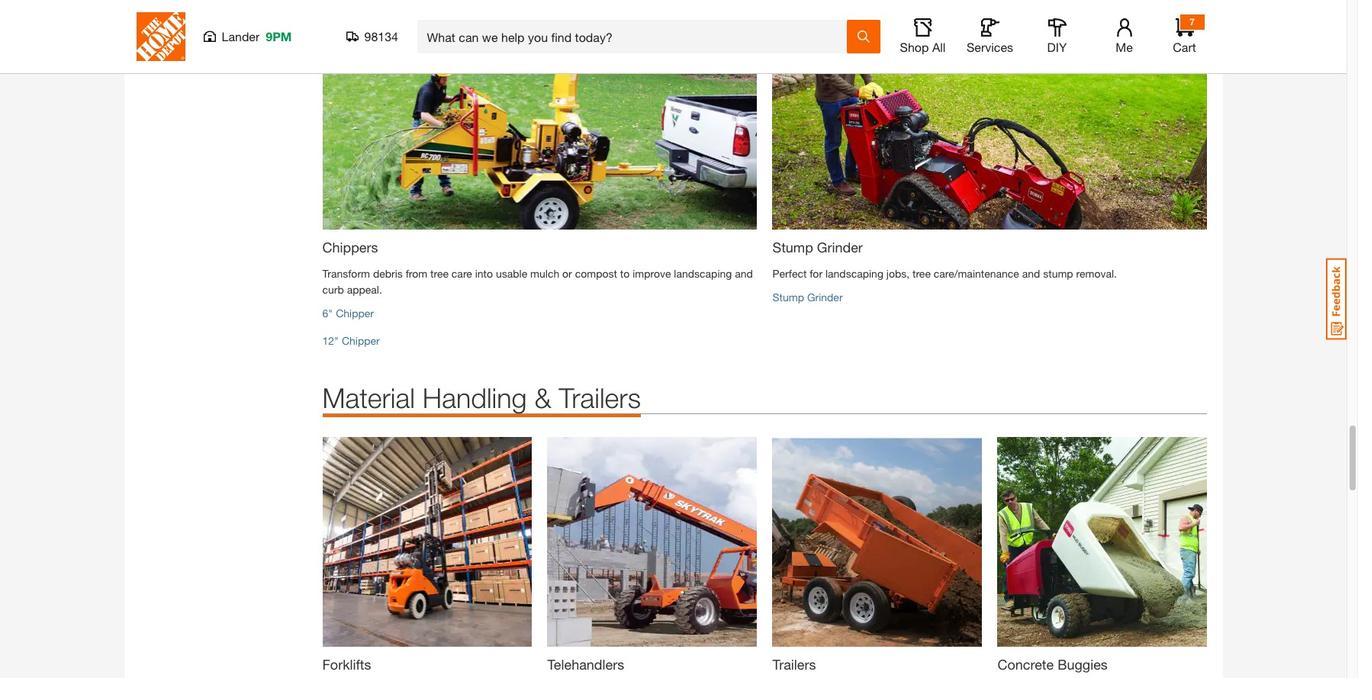 Task type: locate. For each thing, give the bounding box(es) containing it.
shop all
[[900, 40, 946, 54]]

98134
[[364, 29, 398, 44]]

and left perfect at the top
[[735, 267, 753, 280]]

1 horizontal spatial and
[[1022, 267, 1040, 280]]

chippers image
[[322, 1, 757, 230]]

1 tree from the left
[[431, 267, 449, 280]]

concrete buggies
[[998, 656, 1108, 673]]

feedback link image
[[1326, 258, 1347, 340]]

1 vertical spatial stump grinder
[[773, 291, 843, 304]]

chipper right 12"
[[342, 334, 380, 347]]

grinder up for
[[817, 239, 863, 256]]

and left stump
[[1022, 267, 1040, 280]]

stump grinder up for
[[773, 239, 863, 256]]

1 and from the left
[[735, 267, 753, 280]]

into
[[475, 267, 493, 280]]

usable
[[496, 267, 528, 280]]

telehandlers image
[[548, 437, 757, 647]]

0 vertical spatial trailers
[[559, 382, 641, 415]]

or
[[563, 267, 572, 280]]

telehandlers
[[548, 656, 624, 673]]

material
[[322, 382, 415, 415]]

material handling & trailers
[[322, 382, 641, 415]]

me
[[1116, 40, 1133, 54]]

1 landscaping from the left
[[674, 267, 732, 280]]

6"
[[322, 307, 333, 320]]

1 vertical spatial trailers
[[773, 656, 816, 673]]

to
[[620, 267, 630, 280]]

0 horizontal spatial landscaping
[[674, 267, 732, 280]]

0 horizontal spatial tree
[[431, 267, 449, 280]]

stump
[[1043, 267, 1074, 280]]

landscaping right improve
[[674, 267, 732, 280]]

12"
[[322, 334, 339, 347]]

cart
[[1173, 40, 1197, 54]]

transform
[[322, 267, 370, 280]]

concrete
[[998, 656, 1054, 673]]

98134 button
[[346, 29, 399, 44]]

0 vertical spatial stump
[[773, 239, 813, 256]]

0 vertical spatial stump grinder
[[773, 239, 863, 256]]

1 horizontal spatial tree
[[913, 267, 931, 280]]

landscaping
[[674, 267, 732, 280], [826, 267, 884, 280]]

landscaping right for
[[826, 267, 884, 280]]

stump grinder down for
[[773, 291, 843, 304]]

&
[[535, 382, 551, 415]]

1 horizontal spatial landscaping
[[826, 267, 884, 280]]

jobs,
[[887, 267, 910, 280]]

cart 7
[[1173, 16, 1197, 54]]

stump
[[773, 239, 813, 256], [773, 291, 804, 304]]

0 vertical spatial chipper
[[336, 307, 374, 320]]

chipper for 12" chipper
[[342, 334, 380, 347]]

1 horizontal spatial trailers
[[773, 656, 816, 673]]

from
[[406, 267, 428, 280]]

12" chipper link
[[322, 334, 380, 347]]

and
[[735, 267, 753, 280], [1022, 267, 1040, 280]]

1 stump grinder from the top
[[773, 239, 863, 256]]

chippers
[[322, 239, 378, 256]]

the home depot logo image
[[136, 12, 185, 61]]

1 vertical spatial stump
[[773, 291, 804, 304]]

stump grinder
[[773, 239, 863, 256], [773, 291, 843, 304]]

tree left care
[[431, 267, 449, 280]]

chipper
[[336, 307, 374, 320], [342, 334, 380, 347]]

curb
[[322, 283, 344, 296]]

stump grinder link
[[773, 291, 843, 304]]

1 vertical spatial chipper
[[342, 334, 380, 347]]

tree right jobs,
[[913, 267, 931, 280]]

0 vertical spatial grinder
[[817, 239, 863, 256]]

concrete buggies image
[[998, 437, 1208, 647]]

services button
[[966, 18, 1015, 55]]

perfect
[[773, 267, 807, 280]]

0 horizontal spatial and
[[735, 267, 753, 280]]

grinder
[[817, 239, 863, 256], [807, 291, 843, 304]]

tree
[[431, 267, 449, 280], [913, 267, 931, 280]]

trailers
[[559, 382, 641, 415], [773, 656, 816, 673]]

debris
[[373, 267, 403, 280]]

perfect for landscaping jobs, tree care/maintenance and stump removal.
[[773, 267, 1117, 280]]

chipper down the appeal.
[[336, 307, 374, 320]]

stump up perfect at the top
[[773, 239, 813, 256]]

grinder down for
[[807, 291, 843, 304]]

removal.
[[1077, 267, 1117, 280]]

landscaping inside "transform debris from tree care into usable mulch or compost to improve landscaping and curb appeal."
[[674, 267, 732, 280]]

diy button
[[1033, 18, 1082, 55]]

care/maintenance
[[934, 267, 1020, 280]]

trailers image
[[773, 437, 983, 647]]

stump down perfect at the top
[[773, 291, 804, 304]]



Task type: vqa. For each thing, say whether or not it's contained in the screenshot.
stump at the top right
yes



Task type: describe. For each thing, give the bounding box(es) containing it.
for
[[810, 267, 823, 280]]

compost
[[575, 267, 617, 280]]

chipper for 6" chipper
[[336, 307, 374, 320]]

7
[[1190, 16, 1195, 27]]

improve
[[633, 267, 671, 280]]

2 stump from the top
[[773, 291, 804, 304]]

stump grinder image
[[773, 1, 1208, 230]]

handling
[[423, 382, 527, 415]]

buggies
[[1058, 656, 1108, 673]]

9pm
[[266, 29, 292, 44]]

diy
[[1048, 40, 1067, 54]]

shop all button
[[899, 18, 948, 55]]

forklifts
[[322, 656, 371, 673]]

care
[[452, 267, 472, 280]]

2 landscaping from the left
[[826, 267, 884, 280]]

tree inside "transform debris from tree care into usable mulch or compost to improve landscaping and curb appeal."
[[431, 267, 449, 280]]

lander 9pm
[[222, 29, 292, 44]]

mulch
[[530, 267, 560, 280]]

What can we help you find today? search field
[[427, 21, 846, 53]]

forklifts image
[[322, 437, 532, 647]]

6" chipper
[[322, 307, 374, 320]]

services
[[967, 40, 1014, 54]]

all
[[933, 40, 946, 54]]

6" chipper link
[[322, 307, 374, 320]]

0 horizontal spatial trailers
[[559, 382, 641, 415]]

appeal.
[[347, 283, 382, 296]]

2 and from the left
[[1022, 267, 1040, 280]]

me button
[[1100, 18, 1149, 55]]

2 stump grinder from the top
[[773, 291, 843, 304]]

transform debris from tree care into usable mulch or compost to improve landscaping and curb appeal.
[[322, 267, 753, 296]]

12" chipper
[[322, 334, 380, 347]]

2 tree from the left
[[913, 267, 931, 280]]

and inside "transform debris from tree care into usable mulch or compost to improve landscaping and curb appeal."
[[735, 267, 753, 280]]

lander
[[222, 29, 260, 44]]

1 vertical spatial grinder
[[807, 291, 843, 304]]

1 stump from the top
[[773, 239, 813, 256]]

shop
[[900, 40, 929, 54]]



